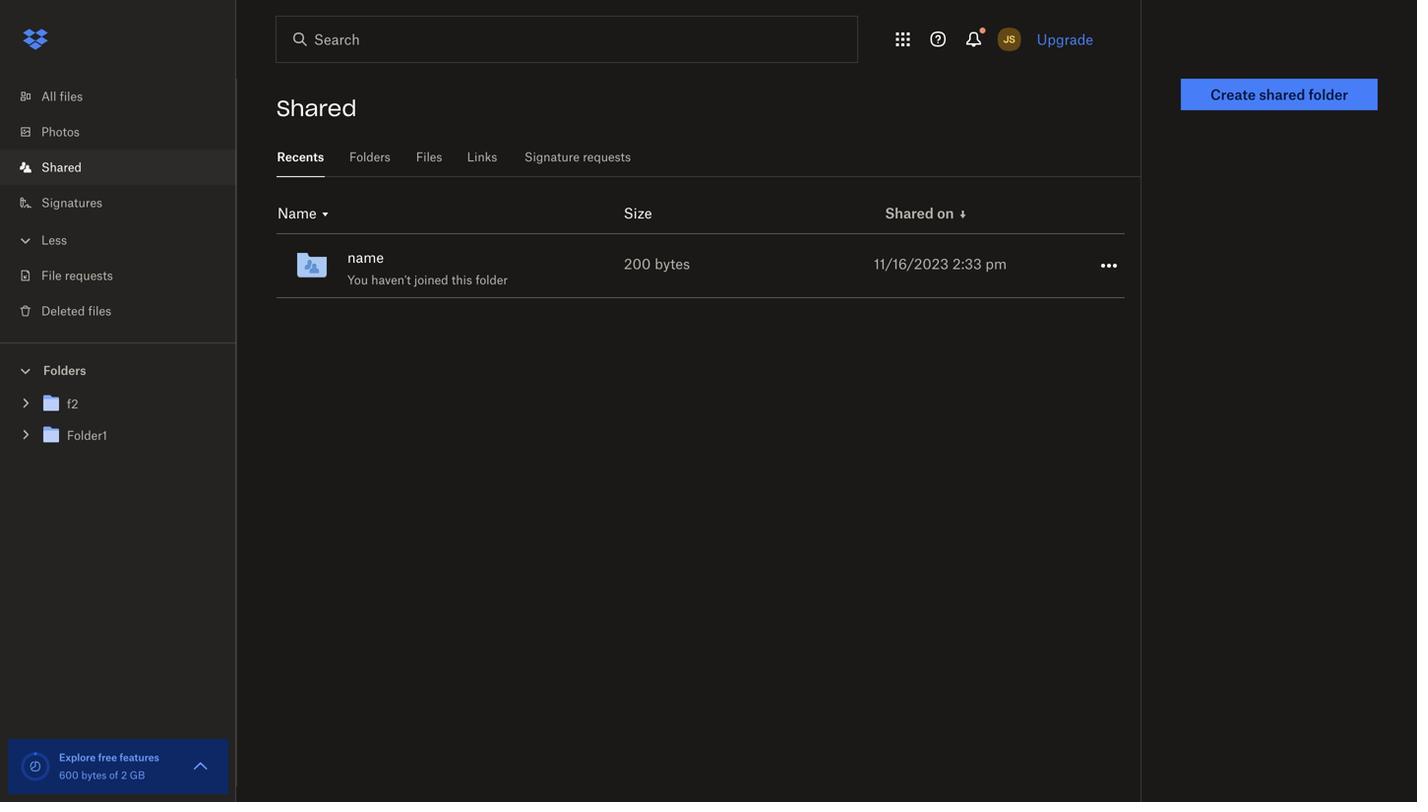 Task type: vqa. For each thing, say whether or not it's contained in the screenshot.
the Share button
no



Task type: describe. For each thing, give the bounding box(es) containing it.
join folder
[[996, 257, 1066, 274]]

photos
[[41, 125, 80, 139]]

folders inside button
[[43, 363, 86, 378]]

signatures link
[[16, 185, 236, 220]]

pm
[[986, 256, 1007, 272]]

size button
[[624, 205, 652, 221]]

2:33
[[953, 256, 982, 272]]

file requests link
[[16, 258, 236, 293]]

name image
[[292, 246, 332, 285]]

Search in folder "Dropbox" text field
[[314, 29, 817, 50]]

11/16/2023
[[874, 256, 949, 272]]

folders link
[[348, 138, 392, 174]]

this
[[452, 273, 472, 288]]

upgrade
[[1037, 31, 1094, 48]]

signature requests
[[525, 150, 631, 164]]

js button
[[994, 24, 1025, 55]]

shared on button
[[885, 205, 969, 223]]

create shared folder button
[[1181, 79, 1378, 110]]

quota usage element
[[20, 751, 51, 783]]

f2 link
[[39, 391, 220, 418]]

deleted files link
[[16, 293, 236, 329]]

create shared folder
[[1211, 86, 1349, 103]]

file requests
[[41, 268, 113, 283]]

signature requests link
[[522, 138, 634, 174]]

name you haven't joined this folder
[[347, 249, 508, 288]]

recents
[[277, 150, 324, 164]]

all
[[41, 89, 56, 104]]

files for all files
[[60, 89, 83, 104]]

features
[[120, 752, 159, 764]]

1 horizontal spatial bytes
[[655, 256, 690, 272]]

links link
[[467, 138, 498, 174]]

shared link
[[16, 150, 236, 185]]

folder inside button
[[1309, 86, 1349, 103]]

requests for signature requests
[[583, 150, 631, 164]]

explore free features 600 bytes of 2 gb
[[59, 752, 159, 782]]

template stateless image
[[320, 208, 331, 220]]

recents link
[[277, 138, 325, 174]]



Task type: locate. For each thing, give the bounding box(es) containing it.
signature
[[525, 150, 580, 164]]

0 horizontal spatial folder
[[476, 273, 508, 288]]

requests right signature
[[583, 150, 631, 164]]

2 horizontal spatial shared
[[885, 205, 934, 221]]

folder right this
[[476, 273, 508, 288]]

11/16/2023 2:33 pm
[[874, 256, 1007, 272]]

more actions image
[[1098, 254, 1121, 278]]

you
[[347, 273, 368, 288]]

0 horizontal spatial shared
[[41, 160, 82, 175]]

2 horizontal spatial folder
[[1309, 86, 1349, 103]]

deleted
[[41, 304, 85, 318]]

shared inside popup button
[[885, 205, 934, 221]]

requests
[[583, 150, 631, 164], [65, 268, 113, 283]]

bytes right 200
[[655, 256, 690, 272]]

folders button
[[0, 355, 236, 384]]

haven't
[[371, 273, 411, 288]]

1 vertical spatial bytes
[[81, 769, 107, 782]]

deleted files
[[41, 304, 111, 318]]

folders up f2
[[43, 363, 86, 378]]

shared list item
[[0, 150, 236, 185]]

1 vertical spatial files
[[88, 304, 111, 318]]

files link
[[416, 138, 443, 174]]

less image
[[16, 231, 35, 251]]

shared inside list item
[[41, 160, 82, 175]]

0 horizontal spatial folders
[[43, 363, 86, 378]]

1 vertical spatial shared
[[41, 160, 82, 175]]

name
[[278, 205, 317, 221]]

all files
[[41, 89, 83, 104]]

files inside all files link
[[60, 89, 83, 104]]

links
[[467, 150, 497, 164]]

1 vertical spatial folders
[[43, 363, 86, 378]]

1 horizontal spatial folders
[[349, 150, 391, 164]]

1 horizontal spatial requests
[[583, 150, 631, 164]]

requests right file
[[65, 268, 113, 283]]

tab list
[[277, 138, 1141, 177]]

shared up recents "link"
[[277, 94, 357, 122]]

0 vertical spatial bytes
[[655, 256, 690, 272]]

0 horizontal spatial requests
[[65, 268, 113, 283]]

on
[[937, 205, 954, 221]]

0 vertical spatial shared
[[277, 94, 357, 122]]

requests for file requests
[[65, 268, 113, 283]]

f2
[[67, 397, 78, 411]]

folder1 link
[[39, 423, 220, 449]]

bytes left of
[[81, 769, 107, 782]]

free
[[98, 752, 117, 764]]

folders left files
[[349, 150, 391, 164]]

size
[[624, 205, 652, 221]]

1 horizontal spatial folder
[[1026, 257, 1066, 274]]

600
[[59, 769, 79, 782]]

tab list containing recents
[[277, 138, 1141, 177]]

requests inside file requests link
[[65, 268, 113, 283]]

create
[[1211, 86, 1256, 103]]

1 horizontal spatial files
[[88, 304, 111, 318]]

files for deleted files
[[88, 304, 111, 318]]

files
[[416, 150, 442, 164]]

join
[[996, 257, 1023, 274]]

join folder button
[[984, 250, 1078, 282]]

folder inside "button"
[[1026, 257, 1066, 274]]

files inside deleted files link
[[88, 304, 111, 318]]

upgrade link
[[1037, 31, 1094, 48]]

less
[[41, 233, 67, 248]]

1 horizontal spatial shared
[[277, 94, 357, 122]]

list containing all files
[[0, 67, 236, 343]]

template stateless image
[[957, 208, 969, 220]]

photos link
[[16, 114, 236, 150]]

200
[[624, 256, 651, 272]]

folder
[[1309, 86, 1349, 103], [1026, 257, 1066, 274], [476, 273, 508, 288]]

requests inside signature requests link
[[583, 150, 631, 164]]

bytes inside "explore free features 600 bytes of 2 gb"
[[81, 769, 107, 782]]

all files link
[[16, 79, 236, 114]]

list
[[0, 67, 236, 343]]

shared on
[[885, 205, 954, 221]]

folder1
[[67, 428, 107, 443]]

joined
[[414, 273, 449, 288]]

dropbox image
[[16, 20, 55, 59]]

shared
[[277, 94, 357, 122], [41, 160, 82, 175], [885, 205, 934, 221]]

folders inside tab list
[[349, 150, 391, 164]]

signatures
[[41, 195, 102, 210]]

200 bytes
[[624, 256, 690, 272]]

shared left on
[[885, 205, 934, 221]]

1 vertical spatial requests
[[65, 268, 113, 283]]

0 horizontal spatial bytes
[[81, 769, 107, 782]]

2
[[121, 769, 127, 782]]

gb
[[130, 769, 145, 782]]

folder inside the name you haven't joined this folder
[[476, 273, 508, 288]]

0 vertical spatial requests
[[583, 150, 631, 164]]

of
[[109, 769, 118, 782]]

bytes
[[655, 256, 690, 272], [81, 769, 107, 782]]

files
[[60, 89, 83, 104], [88, 304, 111, 318]]

2 vertical spatial shared
[[885, 205, 934, 221]]

name button
[[278, 205, 331, 223]]

shared
[[1260, 86, 1306, 103]]

0 vertical spatial files
[[60, 89, 83, 104]]

files right 'all'
[[60, 89, 83, 104]]

0 horizontal spatial files
[[60, 89, 83, 104]]

folder right join
[[1026, 257, 1066, 274]]

js
[[1004, 33, 1016, 45]]

shared down photos
[[41, 160, 82, 175]]

files right deleted
[[88, 304, 111, 318]]

name
[[347, 249, 384, 266]]

0 vertical spatial folders
[[349, 150, 391, 164]]

folders
[[349, 150, 391, 164], [43, 363, 86, 378]]

group
[[0, 384, 236, 466]]

folder right shared
[[1309, 86, 1349, 103]]

file
[[41, 268, 62, 283]]

explore
[[59, 752, 96, 764]]

group containing f2
[[0, 384, 236, 466]]



